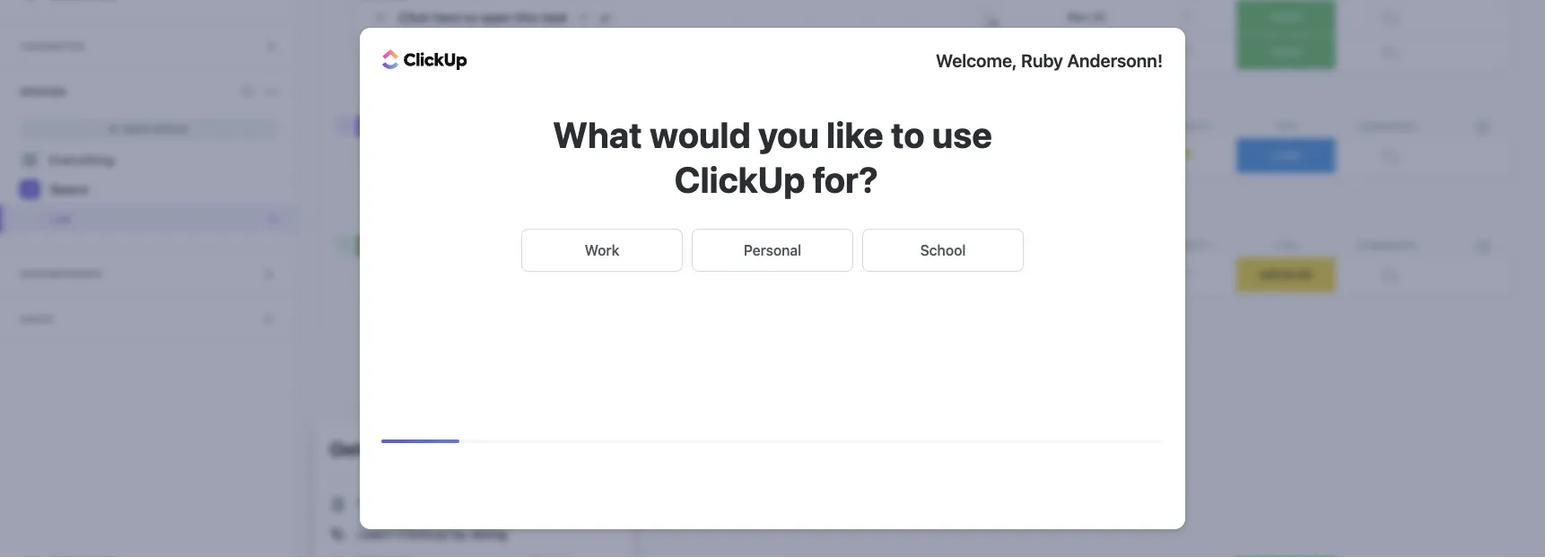 Task type: describe. For each thing, give the bounding box(es) containing it.
work button
[[521, 229, 683, 272]]

personal button
[[692, 229, 853, 272]]

andersonn!
[[1067, 49, 1163, 70]]

clickup
[[675, 158, 805, 201]]

welcome,
[[936, 49, 1017, 70]]

ruby
[[1021, 49, 1063, 70]]

for?
[[813, 158, 878, 201]]

what would you like to use clickup for?
[[553, 114, 992, 201]]

use
[[932, 114, 992, 156]]



Task type: vqa. For each thing, say whether or not it's contained in the screenshot.
business time 'IMAGE' at the left top
no



Task type: locate. For each thing, give the bounding box(es) containing it.
school button
[[862, 229, 1024, 272]]

you
[[758, 114, 819, 156]]

would
[[650, 114, 751, 156]]

welcome, ruby andersonn!
[[936, 49, 1163, 70]]

school
[[920, 242, 966, 259]]

what
[[553, 114, 642, 156]]

to
[[891, 114, 925, 156]]

like
[[827, 114, 884, 156]]

personal
[[744, 242, 802, 259]]

clickup logo image
[[382, 49, 468, 70]]

work
[[585, 242, 620, 259]]



